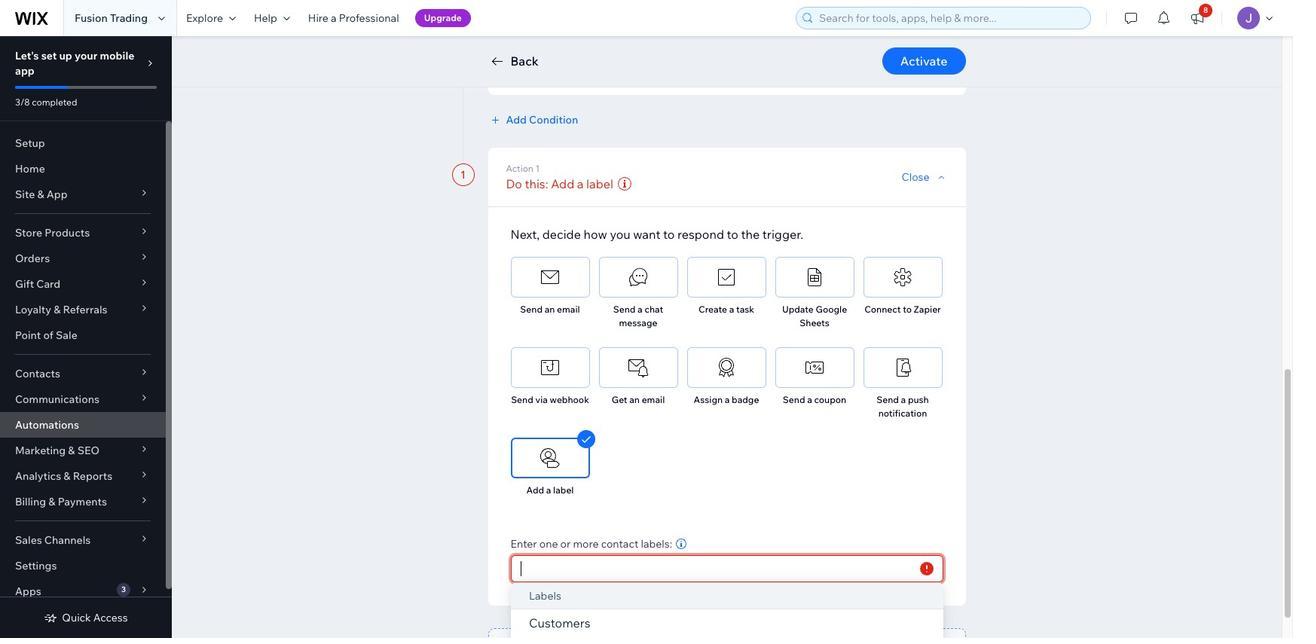 Task type: vqa. For each thing, say whether or not it's contained in the screenshot.
Enable
no



Task type: describe. For each thing, give the bounding box(es) containing it.
site
[[15, 188, 35, 201]]

loyalty & referrals
[[15, 303, 107, 317]]

decide
[[543, 227, 581, 242]]

the
[[741, 227, 760, 242]]

assign
[[694, 394, 723, 406]]

up
[[59, 49, 72, 63]]

analytics & reports
[[15, 470, 112, 483]]

enter
[[511, 538, 537, 551]]

sheets
[[800, 317, 830, 329]]

close button
[[902, 170, 948, 184]]

site & app
[[15, 188, 68, 201]]

category image up send via webhook on the left of the page
[[539, 357, 562, 379]]

app
[[15, 64, 35, 78]]

quick access button
[[44, 611, 128, 625]]

email for get an email
[[642, 394, 665, 406]]

& for billing
[[48, 495, 55, 509]]

customers
[[529, 616, 591, 631]]

of
[[43, 329, 53, 342]]

access
[[93, 611, 128, 625]]

a for create a task
[[729, 304, 734, 315]]

send for send a push notification
[[877, 394, 899, 406]]

hire a professional
[[308, 11, 399, 25]]

a right this:
[[577, 176, 584, 191]]

assign a badge
[[694, 394, 759, 406]]

card
[[36, 277, 60, 291]]

point of sale link
[[0, 323, 166, 348]]

add for add condition
[[506, 113, 527, 127]]

0 horizontal spatial 1
[[461, 168, 466, 182]]

point of sale
[[15, 329, 77, 342]]

8 button
[[1181, 0, 1215, 36]]

back button
[[488, 52, 539, 70]]

settings
[[15, 559, 57, 573]]

& for loyalty
[[54, 303, 61, 317]]

payments
[[58, 495, 107, 509]]

marketing & seo
[[15, 444, 100, 458]]

automations
[[15, 418, 79, 432]]

this:
[[525, 176, 549, 191]]

billing & payments button
[[0, 489, 166, 515]]

let's
[[15, 49, 39, 63]]

sidebar element
[[0, 36, 172, 639]]

add a label
[[527, 485, 574, 496]]

sales channels button
[[0, 528, 166, 553]]

coupon
[[815, 394, 847, 406]]

a for hire a professional
[[331, 11, 337, 25]]

contacts
[[15, 367, 60, 381]]

get
[[612, 394, 628, 406]]

category image up add a label
[[539, 447, 562, 470]]

& for marketing
[[68, 444, 75, 458]]

send an email
[[520, 304, 580, 315]]

gift card button
[[0, 271, 166, 297]]

or
[[561, 538, 571, 551]]

settings link
[[0, 553, 166, 579]]

labels:
[[641, 538, 673, 551]]

professional
[[339, 11, 399, 25]]

analytics & reports button
[[0, 464, 166, 489]]

push
[[908, 394, 929, 406]]

home link
[[0, 156, 166, 182]]

email for send an email
[[557, 304, 580, 315]]

site & app button
[[0, 182, 166, 207]]

how
[[584, 227, 607, 242]]

do
[[506, 176, 522, 191]]

upgrade button
[[415, 9, 471, 27]]

you
[[610, 227, 631, 242]]

category image up connect to zapier at the top right of the page
[[892, 266, 914, 289]]

zapier
[[914, 304, 941, 315]]

activate
[[901, 54, 948, 69]]

referrals
[[63, 303, 107, 317]]

category image for sheets
[[804, 266, 826, 289]]

labels
[[529, 590, 562, 603]]

fusion
[[75, 11, 108, 25]]

loyalty & referrals button
[[0, 297, 166, 323]]

do this: add a label
[[506, 176, 614, 191]]

loyalty
[[15, 303, 51, 317]]

update google sheets
[[782, 304, 847, 329]]

hire
[[308, 11, 329, 25]]

0 vertical spatial label
[[587, 176, 614, 191]]

send for send a coupon
[[783, 394, 806, 406]]

action 1
[[506, 163, 540, 174]]

3
[[121, 585, 126, 595]]

apps
[[15, 585, 41, 599]]

point
[[15, 329, 41, 342]]

delay
[[571, 68, 599, 81]]

seo
[[77, 444, 100, 458]]

trigger.
[[763, 227, 804, 242]]

task
[[737, 304, 755, 315]]

next, decide how you want to respond to the trigger.
[[511, 227, 804, 242]]

send a push notification
[[877, 394, 929, 419]]

connect to zapier
[[865, 304, 941, 315]]

more
[[573, 538, 599, 551]]

help button
[[245, 0, 299, 36]]

sales channels
[[15, 534, 91, 547]]

let's set up your mobile app
[[15, 49, 134, 78]]

communications button
[[0, 387, 166, 412]]



Task type: locate. For each thing, give the bounding box(es) containing it.
Search for tools, apps, help & more... field
[[815, 8, 1086, 29]]

an for send
[[545, 304, 555, 315]]

condition
[[529, 113, 578, 127]]

& for site
[[37, 188, 44, 201]]

hire a professional link
[[299, 0, 408, 36]]

category image up the chat
[[627, 266, 650, 289]]

0 vertical spatial an
[[545, 304, 555, 315]]

next,
[[511, 227, 540, 242]]

send for send an email
[[520, 304, 543, 315]]

category image up the push
[[892, 357, 914, 379]]

fusion trading
[[75, 11, 148, 25]]

a for add a label
[[546, 485, 551, 496]]

a up notification
[[901, 394, 906, 406]]

a left badge
[[725, 394, 730, 406]]

None field
[[516, 556, 897, 582]]

1 left do
[[461, 168, 466, 182]]

& inside popup button
[[68, 444, 75, 458]]

to left the at the top right of page
[[727, 227, 739, 242]]

1 up this:
[[536, 163, 540, 174]]

analytics
[[15, 470, 61, 483]]

products
[[45, 226, 90, 240]]

3/8
[[15, 96, 30, 108]]

billing & payments
[[15, 495, 107, 509]]

& inside 'popup button'
[[37, 188, 44, 201]]

remove delay button
[[511, 68, 599, 81]]

to left zapier
[[903, 304, 912, 315]]

explore
[[186, 11, 223, 25]]

app
[[47, 188, 68, 201]]

want
[[633, 227, 661, 242]]

category image for chat
[[627, 266, 650, 289]]

add condition button
[[488, 113, 578, 127]]

store products
[[15, 226, 90, 240]]

respond
[[678, 227, 724, 242]]

0 vertical spatial add
[[506, 113, 527, 127]]

add right this:
[[551, 176, 575, 191]]

orders button
[[0, 246, 166, 271]]

send for send via webhook
[[511, 394, 534, 406]]

& right site
[[37, 188, 44, 201]]

update
[[782, 304, 814, 315]]

send a chat message
[[613, 304, 664, 329]]

a left "coupon" on the bottom of page
[[808, 394, 813, 406]]

upgrade
[[424, 12, 462, 23]]

& left reports
[[64, 470, 71, 483]]

customers list box
[[511, 583, 944, 639]]

marketing & seo button
[[0, 438, 166, 464]]

reports
[[73, 470, 112, 483]]

a right hire at left
[[331, 11, 337, 25]]

create
[[699, 304, 727, 315]]

set
[[41, 49, 57, 63]]

communications
[[15, 393, 100, 406]]

remove delay
[[529, 68, 599, 81]]

category image
[[539, 266, 562, 289], [892, 266, 914, 289], [539, 357, 562, 379], [627, 357, 650, 379], [715, 357, 738, 379], [892, 357, 914, 379], [539, 447, 562, 470]]

sales
[[15, 534, 42, 547]]

0 horizontal spatial label
[[553, 485, 574, 496]]

create a task
[[699, 304, 755, 315]]

webhook
[[550, 394, 589, 406]]

category image up create a task
[[715, 266, 738, 289]]

via
[[536, 394, 548, 406]]

& for analytics
[[64, 470, 71, 483]]

label up how
[[587, 176, 614, 191]]

google
[[816, 304, 847, 315]]

send inside send a push notification
[[877, 394, 899, 406]]

connect
[[865, 304, 901, 315]]

add left condition
[[506, 113, 527, 127]]

a for assign a badge
[[725, 394, 730, 406]]

category image for coupon
[[804, 357, 826, 379]]

category image up send a coupon at the bottom right of the page
[[804, 357, 826, 379]]

completed
[[32, 96, 77, 108]]

an
[[545, 304, 555, 315], [630, 394, 640, 406]]

gift card
[[15, 277, 60, 291]]

email left send a chat message
[[557, 304, 580, 315]]

0 horizontal spatial email
[[557, 304, 580, 315]]

send via webhook
[[511, 394, 589, 406]]

add for add a label
[[527, 485, 544, 496]]

labels option
[[511, 583, 944, 610]]

&
[[37, 188, 44, 201], [54, 303, 61, 317], [68, 444, 75, 458], [64, 470, 71, 483], [48, 495, 55, 509]]

quick
[[62, 611, 91, 625]]

help
[[254, 11, 277, 25]]

2 vertical spatial add
[[527, 485, 544, 496]]

email
[[557, 304, 580, 315], [642, 394, 665, 406]]

remove
[[529, 68, 569, 81]]

1 horizontal spatial label
[[587, 176, 614, 191]]

2 horizontal spatial to
[[903, 304, 912, 315]]

1 horizontal spatial 1
[[536, 163, 540, 174]]

send left the via on the bottom
[[511, 394, 534, 406]]

a up one
[[546, 485, 551, 496]]

1 vertical spatial add
[[551, 176, 575, 191]]

& right loyalty
[[54, 303, 61, 317]]

1 horizontal spatial email
[[642, 394, 665, 406]]

1 horizontal spatial to
[[727, 227, 739, 242]]

send down next,
[[520, 304, 543, 315]]

category image up get an email
[[627, 357, 650, 379]]

activate button
[[883, 47, 966, 75]]

orders
[[15, 252, 50, 265]]

category image for task
[[715, 266, 738, 289]]

& right the billing
[[48, 495, 55, 509]]

send for send a chat message
[[613, 304, 636, 315]]

message
[[619, 317, 658, 329]]

gift
[[15, 277, 34, 291]]

a for send a chat message
[[638, 304, 643, 315]]

category image up send an email
[[539, 266, 562, 289]]

mobile
[[100, 49, 134, 63]]

add up enter on the left bottom
[[527, 485, 544, 496]]

a left task
[[729, 304, 734, 315]]

& left seo
[[68, 444, 75, 458]]

1 vertical spatial label
[[553, 485, 574, 496]]

a for send a push notification
[[901, 394, 906, 406]]

label up or
[[553, 485, 574, 496]]

a inside send a chat message
[[638, 304, 643, 315]]

your
[[75, 49, 97, 63]]

send up 'message'
[[613, 304, 636, 315]]

category image
[[627, 266, 650, 289], [715, 266, 738, 289], [804, 266, 826, 289], [804, 357, 826, 379]]

badge
[[732, 394, 759, 406]]

billing
[[15, 495, 46, 509]]

0 horizontal spatial to
[[663, 227, 675, 242]]

0 horizontal spatial an
[[545, 304, 555, 315]]

contacts button
[[0, 361, 166, 387]]

1 horizontal spatial an
[[630, 394, 640, 406]]

0 vertical spatial email
[[557, 304, 580, 315]]

one
[[540, 538, 558, 551]]

send inside send a chat message
[[613, 304, 636, 315]]

add condition
[[506, 113, 578, 127]]

store products button
[[0, 220, 166, 246]]

send a coupon
[[783, 394, 847, 406]]

notification
[[879, 408, 928, 419]]

email right get
[[642, 394, 665, 406]]

label
[[587, 176, 614, 191], [553, 485, 574, 496]]

a for send a coupon
[[808, 394, 813, 406]]

setup
[[15, 136, 45, 150]]

sale
[[56, 329, 77, 342]]

to right want
[[663, 227, 675, 242]]

category image up update
[[804, 266, 826, 289]]

send up notification
[[877, 394, 899, 406]]

category image up assign a badge
[[715, 357, 738, 379]]

marketing
[[15, 444, 66, 458]]

send left "coupon" on the bottom of page
[[783, 394, 806, 406]]

1 vertical spatial email
[[642, 394, 665, 406]]

store
[[15, 226, 42, 240]]

a inside send a push notification
[[901, 394, 906, 406]]

enter one or more contact labels:
[[511, 538, 673, 551]]

1 vertical spatial an
[[630, 394, 640, 406]]

add
[[506, 113, 527, 127], [551, 176, 575, 191], [527, 485, 544, 496]]

quick access
[[62, 611, 128, 625]]

a up 'message'
[[638, 304, 643, 315]]

get an email
[[612, 394, 665, 406]]

an for get
[[630, 394, 640, 406]]



